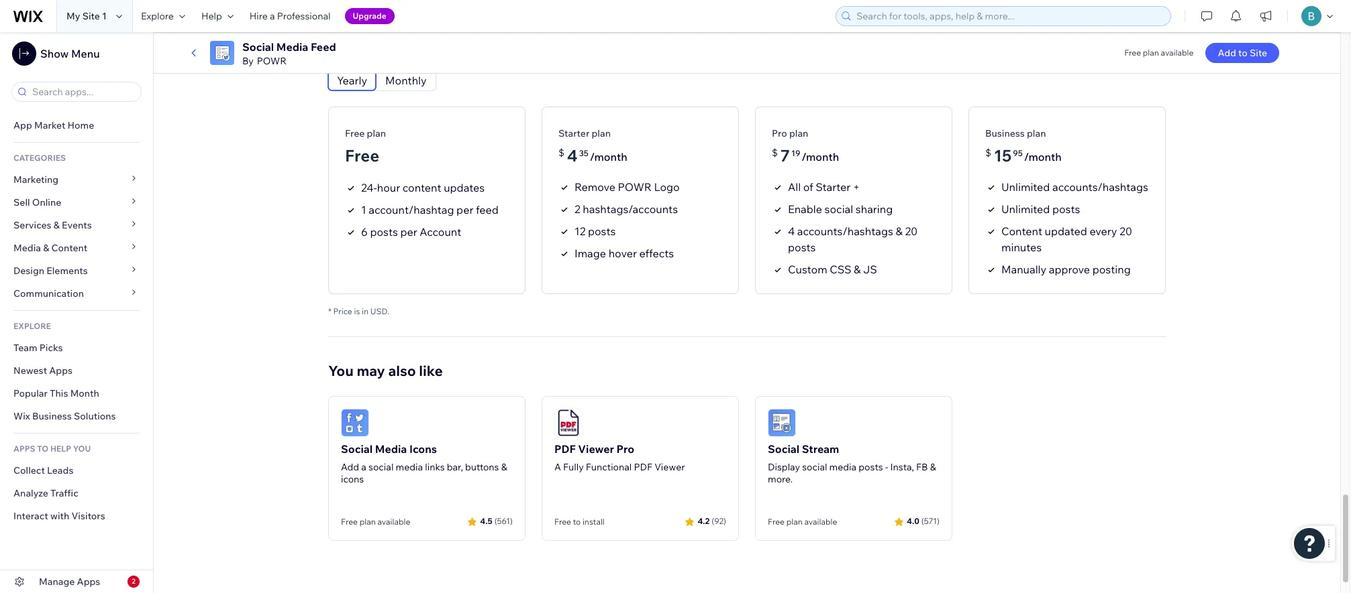 Task type: describe. For each thing, give the bounding box(es) containing it.
logo
[[654, 180, 680, 194]]

wix business solutions link
[[0, 405, 153, 428]]

accounts/hashtags for 4
[[797, 225, 893, 238]]

all
[[788, 180, 801, 194]]

sharing
[[856, 202, 893, 216]]

minutes
[[1001, 241, 1042, 254]]

updated
[[1045, 225, 1087, 238]]

posts for unlimited
[[1052, 202, 1080, 216]]

buttons
[[465, 462, 499, 474]]

yearly button
[[328, 70, 376, 90]]

popular
[[13, 388, 48, 400]]

icons
[[409, 443, 437, 456]]

20 for 7
[[905, 225, 918, 238]]

social stream logo image
[[768, 409, 796, 437]]

7
[[780, 145, 790, 166]]

account
[[420, 225, 461, 239]]

4.5 (561)
[[480, 517, 513, 527]]

$ for 7
[[772, 147, 778, 159]]

newest apps
[[13, 365, 72, 377]]

design elements link
[[0, 260, 153, 283]]

upgrade button
[[345, 8, 394, 24]]

social media icons logo image
[[341, 409, 369, 437]]

collect leads link
[[0, 460, 153, 483]]

4 inside 4 accounts/hashtags & 20 posts
[[788, 225, 795, 238]]

2 horizontal spatial free plan available
[[1124, 48, 1194, 58]]

social for social media feed
[[242, 40, 274, 54]]

media for social media feed
[[276, 40, 308, 54]]

month
[[70, 388, 99, 400]]

4.5
[[480, 517, 492, 527]]

apps
[[13, 444, 35, 454]]

a inside social media icons add a social media links bar, buttons & icons
[[361, 462, 366, 474]]

sell online
[[13, 197, 61, 209]]

& inside 4 accounts/hashtags & 20 posts
[[896, 225, 903, 238]]

design elements
[[13, 265, 88, 277]]

social inside social media icons add a social media links bar, buttons & icons
[[368, 462, 394, 474]]

picks
[[39, 342, 63, 354]]

posts inside social stream display social media posts - insta, fb & more.
[[859, 462, 883, 474]]

collect
[[13, 465, 45, 477]]

/month for 15
[[1024, 150, 1062, 164]]

social media feed logo image
[[210, 41, 234, 65]]

media inside social media icons add a social media links bar, buttons & icons
[[396, 462, 423, 474]]

starter plan
[[558, 127, 611, 139]]

home
[[67, 119, 94, 132]]

pdf viewer pro a fully functional pdf viewer
[[554, 443, 685, 474]]

content inside sidebar element
[[51, 242, 87, 254]]

manually approve posting
[[1001, 263, 1131, 276]]

remove
[[575, 180, 615, 194]]

4.0 (571)
[[907, 517, 940, 527]]

per for posts
[[400, 225, 417, 239]]

show
[[40, 47, 69, 60]]

explore
[[13, 321, 51, 332]]

you may also like
[[328, 362, 443, 380]]

manage apps
[[39, 577, 100, 589]]

1 account/hashtag per feed
[[361, 203, 499, 217]]

* price is in usd.
[[328, 306, 389, 317]]

interact with visitors link
[[0, 505, 153, 528]]

12
[[575, 225, 585, 238]]

image hover effects
[[575, 247, 674, 260]]

my
[[66, 10, 80, 22]]

help button
[[193, 0, 241, 32]]

available for display
[[804, 517, 837, 527]]

1 horizontal spatial powr
[[618, 180, 652, 194]]

services
[[13, 219, 51, 232]]

0 vertical spatial viewer
[[578, 443, 614, 456]]

12 posts
[[575, 225, 616, 238]]

add inside social media icons add a social media links bar, buttons & icons
[[341, 462, 359, 474]]

display
[[768, 462, 800, 474]]

media inside social stream display social media posts - insta, fb & more.
[[829, 462, 857, 474]]

social media icons add a social media links bar, buttons & icons
[[341, 443, 507, 486]]

price
[[333, 306, 352, 317]]

more.
[[768, 474, 793, 486]]

per for account/hashtag
[[456, 203, 473, 217]]

to for free
[[573, 517, 581, 527]]

a
[[554, 462, 561, 474]]

custom
[[788, 263, 827, 276]]

posts for 6
[[370, 225, 398, 239]]

analyze traffic
[[13, 488, 78, 500]]

hour
[[377, 181, 400, 194]]

functional
[[586, 462, 632, 474]]

marketing link
[[0, 168, 153, 191]]

add to site
[[1218, 47, 1267, 59]]

social down all of starter +
[[825, 202, 853, 216]]

leads
[[47, 465, 73, 477]]

may
[[357, 362, 385, 380]]

remove powr logo
[[575, 180, 680, 194]]

analyze
[[13, 488, 48, 500]]

stream
[[802, 443, 839, 456]]

apps to help you
[[13, 444, 91, 454]]

site inside add to site 'button'
[[1250, 47, 1267, 59]]

hire
[[250, 10, 268, 22]]

/month for 7
[[802, 150, 839, 164]]

unlimited for unlimited posts
[[1001, 202, 1050, 216]]

effects
[[639, 247, 674, 260]]

add to site button
[[1206, 43, 1279, 63]]

approve
[[1049, 263, 1090, 276]]

social inside social stream display social media posts - insta, fb & more.
[[802, 462, 827, 474]]

$ for 15
[[985, 147, 991, 159]]

you
[[328, 362, 354, 380]]

collect leads
[[13, 465, 73, 477]]

$ 7 19 /month
[[772, 145, 839, 166]]

$ 15 95 /month
[[985, 145, 1062, 166]]

0 vertical spatial pro
[[772, 127, 787, 139]]

explore
[[141, 10, 174, 22]]

to for add
[[1238, 47, 1248, 59]]

usd.
[[370, 306, 389, 317]]

also
[[388, 362, 416, 380]]

social for social stream
[[768, 443, 799, 456]]

pro inside pdf viewer pro a fully functional pdf viewer
[[616, 443, 634, 456]]

1 horizontal spatial pdf
[[634, 462, 652, 474]]

(92)
[[712, 517, 726, 527]]

my site 1
[[66, 10, 107, 22]]



Task type: locate. For each thing, give the bounding box(es) containing it.
events
[[62, 219, 92, 232]]

upgrade
[[353, 11, 386, 21]]

manage
[[39, 577, 75, 589]]

social inside the social media feed by powr
[[242, 40, 274, 54]]

1 vertical spatial content
[[51, 242, 87, 254]]

/month inside "$ 7 19 /month"
[[802, 150, 839, 164]]

media
[[276, 40, 308, 54], [13, 242, 41, 254], [375, 443, 407, 456]]

posts left -
[[859, 462, 883, 474]]

pdf up a
[[554, 443, 576, 456]]

0 horizontal spatial media
[[13, 242, 41, 254]]

viewer right functional
[[654, 462, 685, 474]]

business down "popular this month"
[[32, 411, 72, 423]]

0 vertical spatial starter
[[558, 127, 589, 139]]

posts up updated
[[1052, 202, 1080, 216]]

accounts/hashtags up the every
[[1052, 180, 1148, 194]]

wix
[[13, 411, 30, 423]]

0 horizontal spatial site
[[82, 10, 100, 22]]

2 right manage apps
[[132, 578, 135, 587]]

account/hashtag
[[369, 203, 454, 217]]

available
[[1161, 48, 1194, 58], [377, 517, 410, 527], [804, 517, 837, 527]]

2 unlimited from the top
[[1001, 202, 1050, 216]]

1 vertical spatial unlimited
[[1001, 202, 1050, 216]]

4 left '35'
[[567, 145, 578, 166]]

pdf viewer pro logo image
[[554, 409, 583, 437]]

0 vertical spatial add
[[1218, 47, 1236, 59]]

1 horizontal spatial 1
[[361, 203, 366, 217]]

1 vertical spatial to
[[573, 517, 581, 527]]

viewer up functional
[[578, 443, 614, 456]]

1 vertical spatial 4
[[788, 225, 795, 238]]

add inside 'button'
[[1218, 47, 1236, 59]]

per down "account/hashtag"
[[400, 225, 417, 239]]

powr right by
[[257, 55, 287, 67]]

social inside social stream display social media posts - insta, fb & more.
[[768, 443, 799, 456]]

1 vertical spatial 2
[[132, 578, 135, 587]]

/month right "95"
[[1024, 150, 1062, 164]]

1 horizontal spatial to
[[1238, 47, 1248, 59]]

enable
[[788, 202, 822, 216]]

unlimited up 'unlimited posts'
[[1001, 180, 1050, 194]]

media for social media icons
[[375, 443, 407, 456]]

0 horizontal spatial content
[[51, 242, 87, 254]]

$ inside $ 4 35 /month
[[558, 147, 564, 159]]

services & events
[[13, 219, 92, 232]]

+
[[853, 180, 860, 194]]

0 vertical spatial per
[[456, 203, 473, 217]]

Search apps... field
[[28, 83, 137, 101]]

sell online link
[[0, 191, 153, 214]]

analyze traffic link
[[0, 483, 153, 505]]

/month inside $ 4 35 /month
[[590, 150, 627, 164]]

pro up functional
[[616, 443, 634, 456]]

1 horizontal spatial apps
[[77, 577, 100, 589]]

communication link
[[0, 283, 153, 305]]

1 20 from the left
[[905, 225, 918, 238]]

0 horizontal spatial 4
[[567, 145, 578, 166]]

like
[[419, 362, 443, 380]]

2 vertical spatial media
[[375, 443, 407, 456]]

2 for 2 hashtags/accounts
[[575, 202, 580, 216]]

15
[[994, 145, 1012, 166]]

popular this month link
[[0, 383, 153, 405]]

0 vertical spatial business
[[985, 127, 1025, 139]]

available down social media icons add a social media links bar, buttons & icons
[[377, 517, 410, 527]]

insta,
[[890, 462, 914, 474]]

/month right 19
[[802, 150, 839, 164]]

sell
[[13, 197, 30, 209]]

media up design
[[13, 242, 41, 254]]

pdf
[[554, 443, 576, 456], [634, 462, 652, 474]]

social for social media icons
[[341, 443, 373, 456]]

media down stream
[[829, 462, 857, 474]]

unlimited up minutes
[[1001, 202, 1050, 216]]

per
[[456, 203, 473, 217], [400, 225, 417, 239]]

0 vertical spatial 4
[[567, 145, 578, 166]]

css
[[830, 263, 851, 276]]

media down "icons"
[[396, 462, 423, 474]]

social down stream
[[802, 462, 827, 474]]

content updated every 20 minutes
[[1001, 225, 1132, 254]]

apps for manage apps
[[77, 577, 100, 589]]

(571)
[[921, 517, 940, 527]]

interact with visitors
[[13, 511, 105, 523]]

0 horizontal spatial accounts/hashtags
[[797, 225, 893, 238]]

0 horizontal spatial free plan available
[[341, 517, 410, 527]]

1 horizontal spatial social
[[341, 443, 373, 456]]

1 /month from the left
[[590, 150, 627, 164]]

media inside sidebar element
[[13, 242, 41, 254]]

powr
[[257, 55, 287, 67], [618, 180, 652, 194]]

a down social media icons logo
[[361, 462, 366, 474]]

content inside content updated every 20 minutes
[[1001, 225, 1042, 238]]

1 vertical spatial business
[[32, 411, 72, 423]]

2 horizontal spatial media
[[375, 443, 407, 456]]

of
[[803, 180, 813, 194]]

with
[[50, 511, 69, 523]]

4 down enable
[[788, 225, 795, 238]]

$ for 4
[[558, 147, 564, 159]]

2 horizontal spatial $
[[985, 147, 991, 159]]

links
[[425, 462, 445, 474]]

0 horizontal spatial available
[[377, 517, 410, 527]]

1 vertical spatial a
[[361, 462, 366, 474]]

content up minutes
[[1001, 225, 1042, 238]]

4.2 (92)
[[698, 517, 726, 527]]

updates
[[444, 181, 485, 194]]

powr up the hashtags/accounts
[[618, 180, 652, 194]]

media left "icons"
[[375, 443, 407, 456]]

1 horizontal spatial $
[[772, 147, 778, 159]]

$ left 15
[[985, 147, 991, 159]]

social inside social media icons add a social media links bar, buttons & icons
[[341, 443, 373, 456]]

apps up this
[[49, 365, 72, 377]]

0 vertical spatial powr
[[257, 55, 287, 67]]

1 vertical spatial apps
[[77, 577, 100, 589]]

pricing
[[328, 40, 376, 57]]

social right icons
[[368, 462, 394, 474]]

0 horizontal spatial apps
[[49, 365, 72, 377]]

1 horizontal spatial site
[[1250, 47, 1267, 59]]

6
[[361, 225, 368, 239]]

Search for tools, apps, help & more... field
[[852, 7, 1166, 26]]

js
[[863, 263, 877, 276]]

0 horizontal spatial pdf
[[554, 443, 576, 456]]

media inside the social media feed by powr
[[276, 40, 308, 54]]

0 horizontal spatial to
[[573, 517, 581, 527]]

accounts/hashtags down enable social sharing on the right top of page
[[797, 225, 893, 238]]

1 horizontal spatial free plan available
[[768, 517, 837, 527]]

1 vertical spatial media
[[13, 242, 41, 254]]

0 horizontal spatial business
[[32, 411, 72, 423]]

1 horizontal spatial per
[[456, 203, 473, 217]]

2 for 2
[[132, 578, 135, 587]]

accounts/hashtags for unlimited
[[1052, 180, 1148, 194]]

1 vertical spatial per
[[400, 225, 417, 239]]

2 horizontal spatial available
[[1161, 48, 1194, 58]]

0 horizontal spatial starter
[[558, 127, 589, 139]]

starter
[[558, 127, 589, 139], [816, 180, 851, 194]]

free plan available for icons
[[341, 517, 410, 527]]

services & events link
[[0, 214, 153, 237]]

0 vertical spatial to
[[1238, 47, 1248, 59]]

1 unlimited from the top
[[1001, 180, 1050, 194]]

1 vertical spatial add
[[341, 462, 359, 474]]

4.2
[[698, 517, 710, 527]]

24-hour content updates
[[361, 181, 485, 194]]

team picks
[[13, 342, 63, 354]]

1 horizontal spatial media
[[829, 462, 857, 474]]

$ inside $ 15 95 /month
[[985, 147, 991, 159]]

online
[[32, 197, 61, 209]]

powr inside the social media feed by powr
[[257, 55, 287, 67]]

1 horizontal spatial 20
[[1120, 225, 1132, 238]]

0 horizontal spatial social
[[242, 40, 274, 54]]

to
[[37, 444, 48, 454]]

1 horizontal spatial viewer
[[654, 462, 685, 474]]

posts up custom
[[788, 241, 816, 254]]

$ inside "$ 7 19 /month"
[[772, 147, 778, 159]]

accounts/hashtags inside 4 accounts/hashtags & 20 posts
[[797, 225, 893, 238]]

show menu
[[40, 47, 100, 60]]

content up the elements
[[51, 242, 87, 254]]

0 vertical spatial unlimited
[[1001, 180, 1050, 194]]

35
[[579, 148, 588, 158]]

/month inside $ 15 95 /month
[[1024, 150, 1062, 164]]

menu
[[71, 47, 100, 60]]

0 vertical spatial content
[[1001, 225, 1042, 238]]

0 horizontal spatial 20
[[905, 225, 918, 238]]

20 inside 4 accounts/hashtags & 20 posts
[[905, 225, 918, 238]]

business
[[985, 127, 1025, 139], [32, 411, 72, 423]]

posts
[[1052, 202, 1080, 216], [588, 225, 616, 238], [370, 225, 398, 239], [788, 241, 816, 254], [859, 462, 883, 474]]

0 horizontal spatial 2
[[132, 578, 135, 587]]

1 horizontal spatial a
[[361, 462, 366, 474]]

content
[[1001, 225, 1042, 238], [51, 242, 87, 254]]

1 $ from the left
[[558, 147, 564, 159]]

pdf right functional
[[634, 462, 652, 474]]

help
[[50, 444, 71, 454]]

add
[[1218, 47, 1236, 59], [341, 462, 359, 474]]

0 horizontal spatial viewer
[[578, 443, 614, 456]]

$ left '35'
[[558, 147, 564, 159]]

2 inside sidebar element
[[132, 578, 135, 587]]

0 horizontal spatial per
[[400, 225, 417, 239]]

0 horizontal spatial powr
[[257, 55, 287, 67]]

hire a professional link
[[241, 0, 339, 32]]

1 horizontal spatial available
[[804, 517, 837, 527]]

1 horizontal spatial business
[[985, 127, 1025, 139]]

4
[[567, 145, 578, 166], [788, 225, 795, 238]]

all of starter +
[[788, 180, 860, 194]]

0 vertical spatial 1
[[102, 10, 107, 22]]

0 horizontal spatial pro
[[616, 443, 634, 456]]

0 horizontal spatial 1
[[102, 10, 107, 22]]

1 vertical spatial powr
[[618, 180, 652, 194]]

1 media from the left
[[396, 462, 423, 474]]

0 vertical spatial media
[[276, 40, 308, 54]]

yearly
[[337, 74, 367, 87]]

0 horizontal spatial a
[[270, 10, 275, 22]]

1 horizontal spatial add
[[1218, 47, 1236, 59]]

/month for 4
[[590, 150, 627, 164]]

0 vertical spatial apps
[[49, 365, 72, 377]]

social
[[242, 40, 274, 54], [341, 443, 373, 456], [768, 443, 799, 456]]

20 for 15
[[1120, 225, 1132, 238]]

0 vertical spatial accounts/hashtags
[[1052, 180, 1148, 194]]

0 vertical spatial a
[[270, 10, 275, 22]]

0 horizontal spatial $
[[558, 147, 564, 159]]

2 media from the left
[[829, 462, 857, 474]]

monthly
[[385, 74, 427, 87]]

0 vertical spatial 2
[[575, 202, 580, 216]]

starter up '35'
[[558, 127, 589, 139]]

1 vertical spatial pro
[[616, 443, 634, 456]]

social up display
[[768, 443, 799, 456]]

sidebar element
[[0, 32, 154, 594]]

enable social sharing
[[788, 202, 893, 216]]

1 horizontal spatial 2
[[575, 202, 580, 216]]

by
[[242, 55, 254, 67]]

3 $ from the left
[[985, 147, 991, 159]]

4.0
[[907, 517, 919, 527]]

visitors
[[71, 511, 105, 523]]

1 horizontal spatial 4
[[788, 225, 795, 238]]

apps for newest apps
[[49, 365, 72, 377]]

custom css & js
[[788, 263, 877, 276]]

2 up 12
[[575, 202, 580, 216]]

marketing
[[13, 174, 59, 186]]

social
[[825, 202, 853, 216], [368, 462, 394, 474], [802, 462, 827, 474]]

2 /month from the left
[[802, 150, 839, 164]]

3 /month from the left
[[1024, 150, 1062, 164]]

1 horizontal spatial content
[[1001, 225, 1042, 238]]

0 vertical spatial pdf
[[554, 443, 576, 456]]

available down social stream display social media posts - insta, fb & more.
[[804, 517, 837, 527]]

0 horizontal spatial add
[[341, 462, 359, 474]]

starter left the +
[[816, 180, 851, 194]]

apps right manage
[[77, 577, 100, 589]]

1 horizontal spatial media
[[276, 40, 308, 54]]

media down hire a professional link
[[276, 40, 308, 54]]

hashtags/accounts
[[583, 202, 678, 216]]

icons
[[341, 474, 364, 486]]

team
[[13, 342, 37, 354]]

pro up 7
[[772, 127, 787, 139]]

/month right '35'
[[590, 150, 627, 164]]

0 vertical spatial site
[[82, 10, 100, 22]]

popular this month
[[13, 388, 99, 400]]

show menu button
[[12, 42, 100, 66]]

1 horizontal spatial starter
[[816, 180, 851, 194]]

manually
[[1001, 263, 1046, 276]]

accounts/hashtags
[[1052, 180, 1148, 194], [797, 225, 893, 238]]

social down social media icons logo
[[341, 443, 373, 456]]

1 vertical spatial accounts/hashtags
[[797, 225, 893, 238]]

& inside social stream display social media posts - insta, fb & more.
[[930, 462, 936, 474]]

2 $ from the left
[[772, 147, 778, 159]]

media inside social media icons add a social media links bar, buttons & icons
[[375, 443, 407, 456]]

viewer
[[578, 443, 614, 456], [654, 462, 685, 474]]

team picks link
[[0, 337, 153, 360]]

hire a professional
[[250, 10, 331, 22]]

1 horizontal spatial pro
[[772, 127, 787, 139]]

& inside social media icons add a social media links bar, buttons & icons
[[501, 462, 507, 474]]

1 vertical spatial site
[[1250, 47, 1267, 59]]

every
[[1090, 225, 1117, 238]]

is
[[354, 306, 360, 317]]

pricing & plans
[[328, 40, 428, 57]]

social up by
[[242, 40, 274, 54]]

per down updates on the top left of page
[[456, 203, 473, 217]]

4 accounts/hashtags & 20 posts
[[788, 225, 918, 254]]

you
[[73, 444, 91, 454]]

20 inside content updated every 20 minutes
[[1120, 225, 1132, 238]]

posts right 12
[[588, 225, 616, 238]]

to inside add to site 'button'
[[1238, 47, 1248, 59]]

business inside sidebar element
[[32, 411, 72, 423]]

media
[[396, 462, 423, 474], [829, 462, 857, 474]]

app
[[13, 119, 32, 132]]

0 horizontal spatial media
[[396, 462, 423, 474]]

posts for 12
[[588, 225, 616, 238]]

to
[[1238, 47, 1248, 59], [573, 517, 581, 527]]

free plan available for display
[[768, 517, 837, 527]]

-
[[885, 462, 888, 474]]

6 posts per account
[[361, 225, 461, 239]]

$ left 7
[[772, 147, 778, 159]]

1 up 6
[[361, 203, 366, 217]]

app market home link
[[0, 114, 153, 137]]

1 horizontal spatial accounts/hashtags
[[1052, 180, 1148, 194]]

available left the add to site
[[1161, 48, 1194, 58]]

a inside hire a professional link
[[270, 10, 275, 22]]

unlimited for unlimited accounts/hashtags
[[1001, 180, 1050, 194]]

1 vertical spatial 1
[[361, 203, 366, 217]]

1 right the my
[[102, 10, 107, 22]]

social stream display social media posts - insta, fb & more.
[[768, 443, 936, 486]]

posts inside 4 accounts/hashtags & 20 posts
[[788, 241, 816, 254]]

2 horizontal spatial /month
[[1024, 150, 1062, 164]]

1 horizontal spatial /month
[[802, 150, 839, 164]]

business up 15
[[985, 127, 1025, 139]]

1 vertical spatial pdf
[[634, 462, 652, 474]]

available for icons
[[377, 517, 410, 527]]

0 horizontal spatial /month
[[590, 150, 627, 164]]

2 20 from the left
[[1120, 225, 1132, 238]]

posts right 6
[[370, 225, 398, 239]]

2 horizontal spatial social
[[768, 443, 799, 456]]

1 vertical spatial viewer
[[654, 462, 685, 474]]

(561)
[[494, 517, 513, 527]]

1 vertical spatial starter
[[816, 180, 851, 194]]

a right hire at the top of the page
[[270, 10, 275, 22]]



Task type: vqa. For each thing, say whether or not it's contained in the screenshot.
the Preview Button
no



